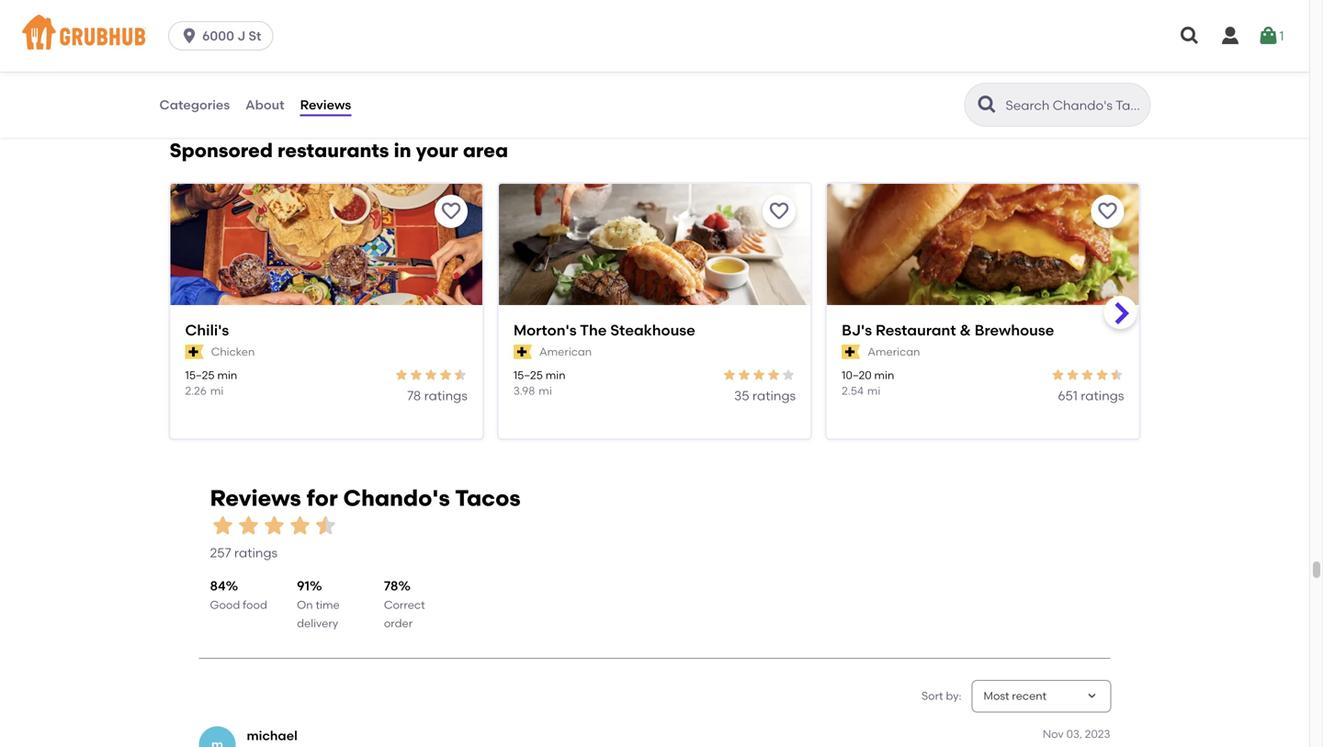 Task type: describe. For each thing, give the bounding box(es) containing it.
sort by:
[[922, 689, 962, 703]]

1
[[1280, 28, 1284, 44]]

restaurants
[[278, 139, 389, 162]]

brewhouse
[[975, 321, 1054, 339]]

american for the
[[539, 345, 592, 358]]

restaurant
[[876, 321, 956, 339]]

subscription pass image
[[514, 345, 532, 359]]

on
[[297, 598, 313, 611]]

chicken
[[211, 345, 255, 358]]

ratings for morton's the steakhouse
[[753, 388, 796, 404]]

651
[[1058, 388, 1078, 404]]

257 ratings
[[210, 545, 278, 561]]

35 ratings
[[734, 388, 796, 404]]

3.98
[[514, 384, 535, 398]]

91
[[297, 578, 310, 593]]

84 good food
[[210, 578, 267, 611]]

bj's restaurant & brewhouse link
[[842, 320, 1124, 340]]

save this restaurant image for bj's restaurant & brewhouse
[[1097, 200, 1119, 222]]

6000
[[202, 28, 234, 44]]

for
[[307, 485, 338, 511]]

save this restaurant image
[[768, 200, 790, 222]]

main navigation navigation
[[0, 0, 1310, 72]]

most
[[984, 689, 1010, 703]]

michael
[[247, 728, 298, 743]]

sort
[[922, 689, 943, 703]]

10–20
[[842, 368, 872, 382]]

american for restaurant
[[868, 345, 920, 358]]

ratings for bj's restaurant & brewhouse
[[1081, 388, 1124, 404]]

categories
[[159, 97, 230, 112]]

bj's restaurant & brewhouse
[[842, 321, 1054, 339]]

reviews for reviews for chando's tacos
[[210, 485, 301, 511]]

2.26
[[185, 384, 207, 398]]

area
[[463, 139, 508, 162]]

chili's link
[[185, 320, 468, 340]]

reviews button
[[299, 72, 352, 138]]

reviews for reviews
[[300, 97, 351, 112]]

15–25 for chili's
[[185, 368, 215, 382]]

svg image inside 1 button
[[1258, 25, 1280, 47]]

search icon image
[[976, 94, 998, 116]]

about button
[[245, 72, 285, 138]]

about
[[246, 97, 284, 112]]

svg image inside 6000 j st button
[[180, 27, 199, 45]]

order
[[384, 617, 413, 630]]

1 button
[[1258, 19, 1284, 52]]

15–25 min 3.98 mi
[[514, 368, 566, 398]]

Sort by: field
[[984, 688, 1047, 704]]

651 ratings
[[1058, 388, 1124, 404]]

2023
[[1085, 727, 1111, 741]]

mi for morton's the steakhouse
[[539, 384, 552, 398]]

bj's restaurant & brewhouse logo image
[[827, 184, 1139, 338]]

save this restaurant button for bj's
[[1091, 195, 1124, 228]]

morton's
[[514, 321, 577, 339]]

2.54
[[842, 384, 864, 398]]

min for morton's the steakhouse
[[546, 368, 566, 382]]

84
[[210, 578, 226, 593]]



Task type: vqa. For each thing, say whether or not it's contained in the screenshot.


Task type: locate. For each thing, give the bounding box(es) containing it.
1 mi from the left
[[210, 384, 224, 398]]

reviews for chando's tacos
[[210, 485, 521, 511]]

35
[[734, 388, 749, 404]]

min down chicken at left
[[217, 368, 237, 382]]

2 horizontal spatial save this restaurant button
[[1091, 195, 1124, 228]]

15–25 min 2.26 mi
[[185, 368, 237, 398]]

1 horizontal spatial mi
[[539, 384, 552, 398]]

subscription pass image
[[185, 345, 204, 359], [842, 345, 861, 359]]

0 horizontal spatial 15–25
[[185, 368, 215, 382]]

2 save this restaurant button from the left
[[763, 195, 796, 228]]

mi inside 15–25 min 3.98 mi
[[539, 384, 552, 398]]

reviews up restaurants on the top left of the page
[[300, 97, 351, 112]]

1 min from the left
[[217, 368, 237, 382]]

10–20 min 2.54 mi
[[842, 368, 894, 398]]

time
[[316, 598, 340, 611]]

star icon image
[[394, 367, 409, 382], [409, 367, 423, 382], [423, 367, 438, 382], [438, 367, 453, 382], [453, 367, 468, 382], [453, 367, 468, 382], [722, 367, 737, 382], [737, 367, 752, 382], [752, 367, 767, 382], [767, 367, 781, 382], [781, 367, 796, 382], [1051, 367, 1066, 382], [1066, 367, 1080, 382], [1080, 367, 1095, 382], [1095, 367, 1110, 382], [1110, 367, 1124, 382], [1110, 367, 1124, 382], [210, 513, 236, 539], [236, 513, 261, 539], [261, 513, 287, 539], [287, 513, 313, 539], [313, 513, 339, 539], [313, 513, 339, 539]]

15–25 up 2.26
[[185, 368, 215, 382]]

1 horizontal spatial subscription pass image
[[842, 345, 861, 359]]

3 mi from the left
[[867, 384, 881, 398]]

mi right 3.98
[[539, 384, 552, 398]]

15–25 up 3.98
[[514, 368, 543, 382]]

mi for chili's
[[210, 384, 224, 398]]

1 save this restaurant button from the left
[[435, 195, 468, 228]]

in
[[394, 139, 411, 162]]

subscription pass image for chili's
[[185, 345, 204, 359]]

2 mi from the left
[[539, 384, 552, 398]]

ratings right 257
[[234, 545, 278, 561]]

78 for 78 correct order
[[384, 578, 398, 593]]

reviews inside reviews button
[[300, 97, 351, 112]]

delivery
[[297, 617, 338, 630]]

american down morton's at the top of page
[[539, 345, 592, 358]]

min inside 15–25 min 3.98 mi
[[546, 368, 566, 382]]

1 horizontal spatial 78
[[407, 388, 421, 404]]

Search Chando's Tacos search field
[[1004, 96, 1145, 114]]

st
[[249, 28, 261, 44]]

0 horizontal spatial american
[[539, 345, 592, 358]]

15–25 inside 15–25 min 3.98 mi
[[514, 368, 543, 382]]

ratings left 3.98
[[424, 388, 468, 404]]

min inside 15–25 min 2.26 mi
[[217, 368, 237, 382]]

6000 j st button
[[168, 21, 281, 51]]

mi right 2.26
[[210, 384, 224, 398]]

0 horizontal spatial subscription pass image
[[185, 345, 204, 359]]

steakhouse
[[610, 321, 696, 339]]

1 horizontal spatial save this restaurant button
[[763, 195, 796, 228]]

257
[[210, 545, 231, 561]]

2 american from the left
[[868, 345, 920, 358]]

sponsored
[[170, 139, 273, 162]]

1 horizontal spatial min
[[546, 368, 566, 382]]

nov 03, 2023
[[1043, 727, 1111, 741]]

your
[[416, 139, 458, 162]]

bj's
[[842, 321, 872, 339]]

03,
[[1067, 727, 1082, 741]]

3 min from the left
[[874, 368, 894, 382]]

most recent
[[984, 689, 1047, 703]]

min for chili's
[[217, 368, 237, 382]]

ratings
[[424, 388, 468, 404], [753, 388, 796, 404], [1081, 388, 1124, 404], [234, 545, 278, 561]]

food
[[243, 598, 267, 611]]

1 horizontal spatial save this restaurant image
[[1097, 200, 1119, 222]]

correct
[[384, 598, 425, 611]]

ratings right 651 at the right bottom
[[1081, 388, 1124, 404]]

1 horizontal spatial 15–25
[[514, 368, 543, 382]]

subscription pass image down chili's
[[185, 345, 204, 359]]

mi inside 15–25 min 2.26 mi
[[210, 384, 224, 398]]

save this restaurant button for morton's
[[763, 195, 796, 228]]

reviews up 257 ratings
[[210, 485, 301, 511]]

min
[[217, 368, 237, 382], [546, 368, 566, 382], [874, 368, 894, 382]]

chili's
[[185, 321, 229, 339]]

2 subscription pass image from the left
[[842, 345, 861, 359]]

78 correct order
[[384, 578, 425, 630]]

svg image
[[1179, 25, 1201, 47], [1220, 25, 1242, 47], [1258, 25, 1280, 47], [180, 27, 199, 45]]

mi
[[210, 384, 224, 398], [539, 384, 552, 398], [867, 384, 881, 398]]

recent
[[1012, 689, 1047, 703]]

subscription pass image for bj's restaurant & brewhouse
[[842, 345, 861, 359]]

2 15–25 from the left
[[514, 368, 543, 382]]

min for bj's restaurant & brewhouse
[[874, 368, 894, 382]]

reviews
[[300, 97, 351, 112], [210, 485, 301, 511]]

0 horizontal spatial min
[[217, 368, 237, 382]]

0 vertical spatial reviews
[[300, 97, 351, 112]]

caret down icon image
[[1085, 689, 1100, 704]]

1 save this restaurant image from the left
[[440, 200, 462, 222]]

american
[[539, 345, 592, 358], [868, 345, 920, 358]]

0 horizontal spatial mi
[[210, 384, 224, 398]]

save this restaurant image for chili's
[[440, 200, 462, 222]]

15–25 for morton's the steakhouse
[[514, 368, 543, 382]]

min inside the "10–20 min 2.54 mi"
[[874, 368, 894, 382]]

2 horizontal spatial mi
[[867, 384, 881, 398]]

15–25
[[185, 368, 215, 382], [514, 368, 543, 382]]

2 save this restaurant image from the left
[[1097, 200, 1119, 222]]

chili's logo image
[[170, 184, 482, 338]]

91 on time delivery
[[297, 578, 340, 630]]

1 15–25 from the left
[[185, 368, 215, 382]]

ratings right 35
[[753, 388, 796, 404]]

sponsored restaurants in your area
[[170, 139, 508, 162]]

morton's the steakhouse link
[[514, 320, 796, 340]]

0 horizontal spatial 78
[[384, 578, 398, 593]]

1 subscription pass image from the left
[[185, 345, 204, 359]]

78 inside 78 correct order
[[384, 578, 398, 593]]

78 ratings
[[407, 388, 468, 404]]

by:
[[946, 689, 962, 703]]

the
[[580, 321, 607, 339]]

ratings for chili's
[[424, 388, 468, 404]]

min right 10–20
[[874, 368, 894, 382]]

78
[[407, 388, 421, 404], [384, 578, 398, 593]]

good
[[210, 598, 240, 611]]

2 min from the left
[[546, 368, 566, 382]]

2 horizontal spatial min
[[874, 368, 894, 382]]

1 american from the left
[[539, 345, 592, 358]]

3 save this restaurant button from the left
[[1091, 195, 1124, 228]]

78 for 78 ratings
[[407, 388, 421, 404]]

save this restaurant button
[[435, 195, 468, 228], [763, 195, 796, 228], [1091, 195, 1124, 228]]

save this restaurant image
[[440, 200, 462, 222], [1097, 200, 1119, 222]]

nov
[[1043, 727, 1064, 741]]

6000 j st
[[202, 28, 261, 44]]

1 horizontal spatial american
[[868, 345, 920, 358]]

0 horizontal spatial save this restaurant image
[[440, 200, 462, 222]]

&
[[960, 321, 971, 339]]

chando's
[[343, 485, 450, 511]]

tacos
[[455, 485, 521, 511]]

mi for bj's restaurant & brewhouse
[[867, 384, 881, 398]]

subscription pass image down the bj's
[[842, 345, 861, 359]]

min down morton's at the top of page
[[546, 368, 566, 382]]

j
[[237, 28, 245, 44]]

1 vertical spatial 78
[[384, 578, 398, 593]]

1 vertical spatial reviews
[[210, 485, 301, 511]]

morton's the steakhouse logo image
[[499, 184, 811, 338]]

0 horizontal spatial save this restaurant button
[[435, 195, 468, 228]]

mi inside the "10–20 min 2.54 mi"
[[867, 384, 881, 398]]

american down restaurant
[[868, 345, 920, 358]]

mi right "2.54"
[[867, 384, 881, 398]]

15–25 inside 15–25 min 2.26 mi
[[185, 368, 215, 382]]

0 vertical spatial 78
[[407, 388, 421, 404]]

morton's the steakhouse
[[514, 321, 696, 339]]

categories button
[[159, 72, 231, 138]]



